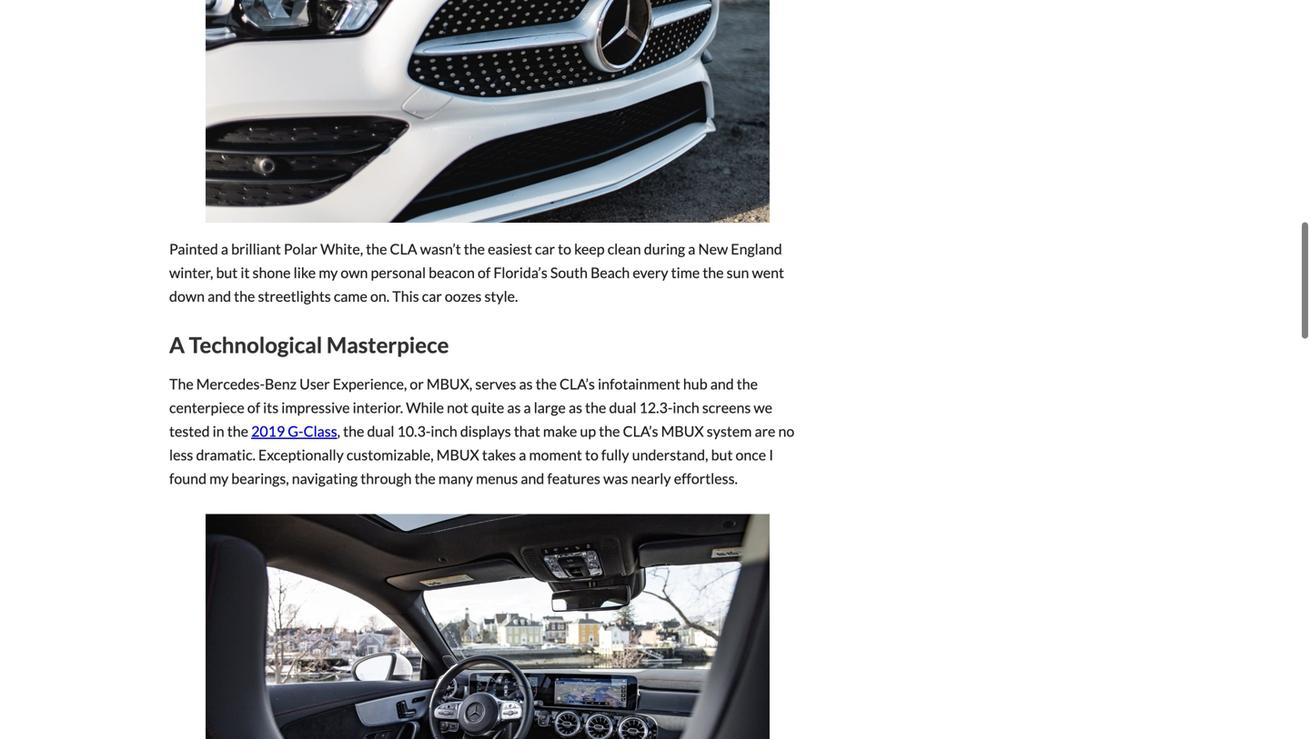 Task type: describe. For each thing, give the bounding box(es) containing it.
as right serves
[[519, 376, 533, 393]]

south
[[551, 264, 588, 281]]

a
[[169, 332, 185, 358]]

new
[[699, 240, 728, 258]]

,
[[337, 423, 340, 441]]

many
[[439, 470, 473, 488]]

make
[[543, 423, 577, 441]]

but inside the painted a brilliant polar white, the cla wasn't the easiest car to keep clean during a new england winter, but it shone like my own personal beacon of florida's south beach every time the sun went down and the streetlights came on. this car oozes style.
[[216, 264, 238, 281]]

understand,
[[632, 446, 709, 464]]

a technological masterpiece
[[169, 332, 449, 358]]

as right large
[[569, 399, 583, 417]]

as right quite
[[507, 399, 521, 417]]

a right painted
[[221, 240, 228, 258]]

the right up on the left bottom of the page
[[599, 423, 620, 441]]

its
[[263, 399, 279, 417]]

, the dual 10.3-inch displays that make up the cla's mbux system are no less dramatic. exceptionally customizable, mbux takes a moment to fully understand, but once i found my bearings, navigating through the many menus and features was nearly effortless.
[[169, 423, 795, 488]]

10.3-
[[397, 423, 431, 441]]

2019
[[251, 423, 285, 441]]

while
[[406, 399, 444, 417]]

mercedes-
[[196, 376, 265, 393]]

2019 g-class
[[251, 423, 337, 441]]

user
[[300, 376, 330, 393]]

shone
[[253, 264, 291, 281]]

in
[[213, 423, 225, 441]]

a inside , the dual 10.3-inch displays that make up the cla's mbux system are no less dramatic. exceptionally customizable, mbux takes a moment to fully understand, but once i found my bearings, navigating through the many menus and features was nearly effortless.
[[519, 446, 526, 464]]

cla
[[390, 240, 417, 258]]

to inside the painted a brilliant polar white, the cla wasn't the easiest car to keep clean during a new england winter, but it shone like my own personal beacon of florida's south beach every time the sun went down and the streetlights came on. this car oozes style.
[[558, 240, 572, 258]]

the left many
[[415, 470, 436, 488]]

benz
[[265, 376, 297, 393]]

12.3-
[[640, 399, 673, 417]]

masterpiece
[[327, 332, 449, 358]]

florida's
[[494, 264, 548, 281]]

bearings,
[[231, 470, 289, 488]]

i
[[769, 446, 774, 464]]

class
[[304, 423, 337, 441]]

and for painted a brilliant polar white, the cla wasn't the easiest car to keep clean during a new england winter, but it shone like my own personal beacon of florida's south beach every time the sun went down and the streetlights came on. this car oozes style.
[[208, 287, 231, 305]]

navigating
[[292, 470, 358, 488]]

quite
[[471, 399, 504, 417]]

are
[[755, 423, 776, 441]]

sun
[[727, 264, 749, 281]]

of inside the painted a brilliant polar white, the cla wasn't the easiest car to keep clean during a new england winter, but it shone like my own personal beacon of florida's south beach every time the sun went down and the streetlights came on. this car oozes style.
[[478, 264, 491, 281]]

easiest
[[488, 240, 532, 258]]

interior.
[[353, 399, 403, 417]]

it
[[241, 264, 250, 281]]

a inside the mercedes-benz user experience, or mbux, serves as the cla's infotainment hub and the centerpiece of its impressive interior. while not quite as a large as the dual 12.3-inch screens we tested in the
[[524, 399, 531, 417]]

like
[[294, 264, 316, 281]]

beacon
[[429, 264, 475, 281]]

mbux,
[[427, 376, 473, 393]]

menus
[[476, 470, 518, 488]]

cla's for understand,
[[623, 423, 659, 441]]

once
[[736, 446, 767, 464]]

no
[[779, 423, 795, 441]]

the up large
[[536, 376, 557, 393]]

on.
[[370, 287, 390, 305]]

cla's for large
[[560, 376, 595, 393]]

during
[[644, 240, 686, 258]]

takes
[[482, 446, 516, 464]]

my inside the painted a brilliant polar white, the cla wasn't the easiest car to keep clean during a new england winter, but it shone like my own personal beacon of florida's south beach every time the sun went down and the streetlights came on. this car oozes style.
[[319, 264, 338, 281]]

2019 g-class link
[[251, 423, 337, 441]]

every
[[633, 264, 669, 281]]

infotainment
[[598, 376, 681, 393]]

style.
[[485, 287, 518, 305]]

the left cla
[[366, 240, 387, 258]]

the down it on the top left
[[234, 287, 255, 305]]

system
[[707, 423, 752, 441]]

personal
[[371, 264, 426, 281]]

streetlights
[[258, 287, 331, 305]]

my inside , the dual 10.3-inch displays that make up the cla's mbux system are no less dramatic. exceptionally customizable, mbux takes a moment to fully understand, but once i found my bearings, navigating through the many menus and features was nearly effortless.
[[209, 470, 229, 488]]

the right , at left bottom
[[343, 423, 364, 441]]

wasn't
[[420, 240, 461, 258]]

went
[[752, 264, 785, 281]]

1 2020 mercedes-benz cla-class image from the top
[[206, 0, 770, 223]]



Task type: locate. For each thing, give the bounding box(es) containing it.
0 horizontal spatial inch
[[431, 423, 458, 441]]

large
[[534, 399, 566, 417]]

to up south
[[558, 240, 572, 258]]

car
[[535, 240, 555, 258], [422, 287, 442, 305]]

2 horizontal spatial and
[[711, 376, 734, 393]]

0 vertical spatial car
[[535, 240, 555, 258]]

0 horizontal spatial to
[[558, 240, 572, 258]]

inch down hub
[[673, 399, 700, 417]]

and down moment
[[521, 470, 545, 488]]

screens
[[703, 399, 751, 417]]

moment
[[529, 446, 582, 464]]

and right "down"
[[208, 287, 231, 305]]

oozes
[[445, 287, 482, 305]]

1 horizontal spatial mbux
[[661, 423, 704, 441]]

a left new
[[688, 240, 696, 258]]

winter,
[[169, 264, 213, 281]]

to inside , the dual 10.3-inch displays that make up the cla's mbux system are no less dramatic. exceptionally customizable, mbux takes a moment to fully understand, but once i found my bearings, navigating through the many menus and features was nearly effortless.
[[585, 446, 599, 464]]

tested
[[169, 423, 210, 441]]

beach
[[591, 264, 630, 281]]

not
[[447, 399, 469, 417]]

the up up on the left bottom of the page
[[585, 399, 607, 417]]

nearly
[[631, 470, 671, 488]]

1 horizontal spatial of
[[478, 264, 491, 281]]

g-
[[288, 423, 304, 441]]

2020 mercedes-benz cla-class image
[[206, 0, 770, 223], [206, 515, 770, 740]]

cla's down "12.3-"
[[623, 423, 659, 441]]

but down system
[[711, 446, 733, 464]]

the mercedes-benz user experience, or mbux, serves as the cla's infotainment hub and the centerpiece of its impressive interior. while not quite as a large as the dual 12.3-inch screens we tested in the
[[169, 376, 773, 441]]

cla's up large
[[560, 376, 595, 393]]

features
[[547, 470, 601, 488]]

cla's inside , the dual 10.3-inch displays that make up the cla's mbux system are no less dramatic. exceptionally customizable, mbux takes a moment to fully understand, but once i found my bearings, navigating through the many menus and features was nearly effortless.
[[623, 423, 659, 441]]

as
[[519, 376, 533, 393], [507, 399, 521, 417], [569, 399, 583, 417]]

1 vertical spatial of
[[247, 399, 260, 417]]

1 vertical spatial 2020 mercedes-benz cla-class image
[[206, 515, 770, 740]]

0 horizontal spatial cla's
[[560, 376, 595, 393]]

to left fully
[[585, 446, 599, 464]]

1 horizontal spatial my
[[319, 264, 338, 281]]

and inside the painted a brilliant polar white, the cla wasn't the easiest car to keep clean during a new england winter, but it shone like my own personal beacon of florida's south beach every time the sun went down and the streetlights came on. this car oozes style.
[[208, 287, 231, 305]]

a right takes
[[519, 446, 526, 464]]

inch inside the mercedes-benz user experience, or mbux, serves as the cla's infotainment hub and the centerpiece of its impressive interior. while not quite as a large as the dual 12.3-inch screens we tested in the
[[673, 399, 700, 417]]

of inside the mercedes-benz user experience, or mbux, serves as the cla's infotainment hub and the centerpiece of its impressive interior. while not quite as a large as the dual 12.3-inch screens we tested in the
[[247, 399, 260, 417]]

dual inside , the dual 10.3-inch displays that make up the cla's mbux system are no less dramatic. exceptionally customizable, mbux takes a moment to fully understand, but once i found my bearings, navigating through the many menus and features was nearly effortless.
[[367, 423, 395, 441]]

less
[[169, 446, 193, 464]]

1 vertical spatial and
[[711, 376, 734, 393]]

displays
[[460, 423, 511, 441]]

england
[[731, 240, 783, 258]]

impressive
[[281, 399, 350, 417]]

this
[[393, 287, 419, 305]]

clean
[[608, 240, 641, 258]]

white,
[[320, 240, 363, 258]]

car up south
[[535, 240, 555, 258]]

exceptionally
[[258, 446, 344, 464]]

down
[[169, 287, 205, 305]]

we
[[754, 399, 773, 417]]

mbux up many
[[437, 446, 479, 464]]

0 horizontal spatial but
[[216, 264, 238, 281]]

a
[[221, 240, 228, 258], [688, 240, 696, 258], [524, 399, 531, 417], [519, 446, 526, 464]]

of left its
[[247, 399, 260, 417]]

technological
[[189, 332, 322, 358]]

up
[[580, 423, 596, 441]]

0 vertical spatial and
[[208, 287, 231, 305]]

1 horizontal spatial inch
[[673, 399, 700, 417]]

own
[[341, 264, 368, 281]]

0 vertical spatial but
[[216, 264, 238, 281]]

that
[[514, 423, 540, 441]]

0 horizontal spatial my
[[209, 470, 229, 488]]

0 horizontal spatial mbux
[[437, 446, 479, 464]]

to
[[558, 240, 572, 258], [585, 446, 599, 464]]

time
[[671, 264, 700, 281]]

1 vertical spatial to
[[585, 446, 599, 464]]

0 vertical spatial of
[[478, 264, 491, 281]]

1 horizontal spatial dual
[[609, 399, 637, 417]]

the right in at the bottom left of the page
[[227, 423, 248, 441]]

and
[[208, 287, 231, 305], [711, 376, 734, 393], [521, 470, 545, 488]]

a left large
[[524, 399, 531, 417]]

0 vertical spatial my
[[319, 264, 338, 281]]

or
[[410, 376, 424, 393]]

experience,
[[333, 376, 407, 393]]

0 horizontal spatial of
[[247, 399, 260, 417]]

1 vertical spatial dual
[[367, 423, 395, 441]]

0 vertical spatial to
[[558, 240, 572, 258]]

hub
[[683, 376, 708, 393]]

my
[[319, 264, 338, 281], [209, 470, 229, 488]]

car right this
[[422, 287, 442, 305]]

1 vertical spatial mbux
[[437, 446, 479, 464]]

0 vertical spatial dual
[[609, 399, 637, 417]]

effortless.
[[674, 470, 738, 488]]

painted a brilliant polar white, the cla wasn't the easiest car to keep clean during a new england winter, but it shone like my own personal beacon of florida's south beach every time the sun went down and the streetlights came on. this car oozes style.
[[169, 240, 785, 305]]

and inside , the dual 10.3-inch displays that make up the cla's mbux system are no less dramatic. exceptionally customizable, mbux takes a moment to fully understand, but once i found my bearings, navigating through the many menus and features was nearly effortless.
[[521, 470, 545, 488]]

cla's inside the mercedes-benz user experience, or mbux, serves as the cla's infotainment hub and the centerpiece of its impressive interior. while not quite as a large as the dual 12.3-inch screens we tested in the
[[560, 376, 595, 393]]

0 horizontal spatial and
[[208, 287, 231, 305]]

keep
[[574, 240, 605, 258]]

the up beacon
[[464, 240, 485, 258]]

through
[[361, 470, 412, 488]]

my down dramatic.
[[209, 470, 229, 488]]

1 vertical spatial car
[[422, 287, 442, 305]]

1 vertical spatial cla's
[[623, 423, 659, 441]]

dual down the infotainment
[[609, 399, 637, 417]]

1 horizontal spatial but
[[711, 446, 733, 464]]

2 2020 mercedes-benz cla-class image from the top
[[206, 515, 770, 740]]

found
[[169, 470, 207, 488]]

customizable,
[[347, 446, 434, 464]]

centerpiece
[[169, 399, 245, 417]]

1 horizontal spatial car
[[535, 240, 555, 258]]

1 horizontal spatial and
[[521, 470, 545, 488]]

was
[[604, 470, 628, 488]]

dual inside the mercedes-benz user experience, or mbux, serves as the cla's infotainment hub and the centerpiece of its impressive interior. while not quite as a large as the dual 12.3-inch screens we tested in the
[[609, 399, 637, 417]]

inch down not
[[431, 423, 458, 441]]

1 horizontal spatial cla's
[[623, 423, 659, 441]]

0 horizontal spatial dual
[[367, 423, 395, 441]]

polar
[[284, 240, 318, 258]]

painted
[[169, 240, 218, 258]]

inch inside , the dual 10.3-inch displays that make up the cla's mbux system are no less dramatic. exceptionally customizable, mbux takes a moment to fully understand, but once i found my bearings, navigating through the many menus and features was nearly effortless.
[[431, 423, 458, 441]]

dramatic.
[[196, 446, 256, 464]]

of up style.
[[478, 264, 491, 281]]

but
[[216, 264, 238, 281], [711, 446, 733, 464]]

0 horizontal spatial car
[[422, 287, 442, 305]]

my right like
[[319, 264, 338, 281]]

fully
[[602, 446, 629, 464]]

and for , the dual 10.3-inch displays that make up the cla's mbux system are no less dramatic. exceptionally customizable, mbux takes a moment to fully understand, but once i found my bearings, navigating through the many menus and features was nearly effortless.
[[521, 470, 545, 488]]

0 vertical spatial 2020 mercedes-benz cla-class image
[[206, 0, 770, 223]]

the
[[366, 240, 387, 258], [464, 240, 485, 258], [703, 264, 724, 281], [234, 287, 255, 305], [536, 376, 557, 393], [737, 376, 758, 393], [585, 399, 607, 417], [227, 423, 248, 441], [343, 423, 364, 441], [599, 423, 620, 441], [415, 470, 436, 488]]

the
[[169, 376, 194, 393]]

but left it on the top left
[[216, 264, 238, 281]]

came
[[334, 287, 368, 305]]

but inside , the dual 10.3-inch displays that make up the cla's mbux system are no less dramatic. exceptionally customizable, mbux takes a moment to fully understand, but once i found my bearings, navigating through the many menus and features was nearly effortless.
[[711, 446, 733, 464]]

serves
[[475, 376, 517, 393]]

0 vertical spatial mbux
[[661, 423, 704, 441]]

and up screens
[[711, 376, 734, 393]]

1 vertical spatial inch
[[431, 423, 458, 441]]

and inside the mercedes-benz user experience, or mbux, serves as the cla's infotainment hub and the centerpiece of its impressive interior. while not quite as a large as the dual 12.3-inch screens we tested in the
[[711, 376, 734, 393]]

cla's
[[560, 376, 595, 393], [623, 423, 659, 441]]

mbux up understand,
[[661, 423, 704, 441]]

1 vertical spatial my
[[209, 470, 229, 488]]

1 vertical spatial but
[[711, 446, 733, 464]]

2 vertical spatial and
[[521, 470, 545, 488]]

the up we
[[737, 376, 758, 393]]

1 horizontal spatial to
[[585, 446, 599, 464]]

0 vertical spatial inch
[[673, 399, 700, 417]]

0 vertical spatial cla's
[[560, 376, 595, 393]]

the down new
[[703, 264, 724, 281]]

dual down interior.
[[367, 423, 395, 441]]

brilliant
[[231, 240, 281, 258]]



Task type: vqa. For each thing, say whether or not it's contained in the screenshot.
topmost MBUX
yes



